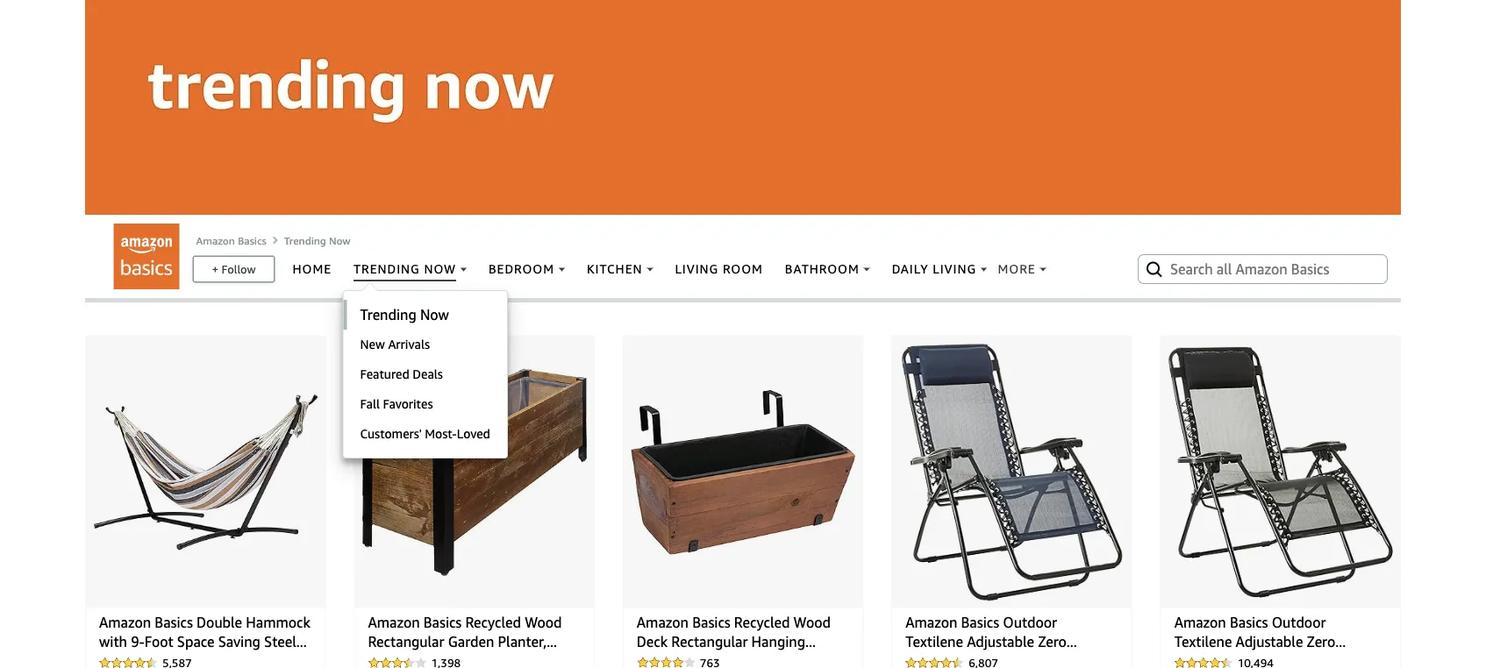 Task type: vqa. For each thing, say whether or not it's contained in the screenshot.
Medical
no



Task type: locate. For each thing, give the bounding box(es) containing it.
amazon basics recycled wood rectangular garden planter, brown, 37 x 13 x 15 inch (lxwxh) image
[[362, 344, 587, 602]]

follow
[[222, 262, 256, 276]]

now
[[329, 234, 351, 246]]

+
[[212, 262, 219, 276]]

amazon basics link
[[196, 234, 267, 246]]

amazon basics outdoor textilene adjustable zero gravity folding reclining lounge chair with pillow, 26", black image
[[1169, 344, 1394, 602]]

amazon basics
[[196, 234, 267, 246]]

+ follow button
[[194, 257, 274, 282]]

trending
[[284, 234, 326, 246]]

amazon basics outdoor textilene adjustable zero gravity folding reclining lounge chair with pillow, 26", navy blue image
[[902, 344, 1123, 602]]



Task type: describe. For each thing, give the bounding box(es) containing it.
amazon
[[196, 234, 235, 246]]

Search all Amazon Basics search field
[[1171, 254, 1360, 284]]

trending now
[[284, 234, 351, 246]]

amazon basics double hammock with 9-foot space saving steel stand and carrying case, 400 lb capacity, 46.01 x 118 x 39.37 in, multi color, 50.39"l x 9.64"w image
[[93, 344, 318, 602]]

amazon basics logo image
[[114, 224, 179, 290]]

search image
[[1145, 259, 1166, 280]]

amazon basics recycled wood deck rectangular hanging planter, 2-pack, brown, classic, rustic, 18.9" x 7.87" x 7.5" image
[[631, 344, 856, 602]]

trending now link
[[284, 234, 351, 246]]

+ follow
[[212, 262, 256, 276]]

basics
[[238, 234, 267, 246]]



